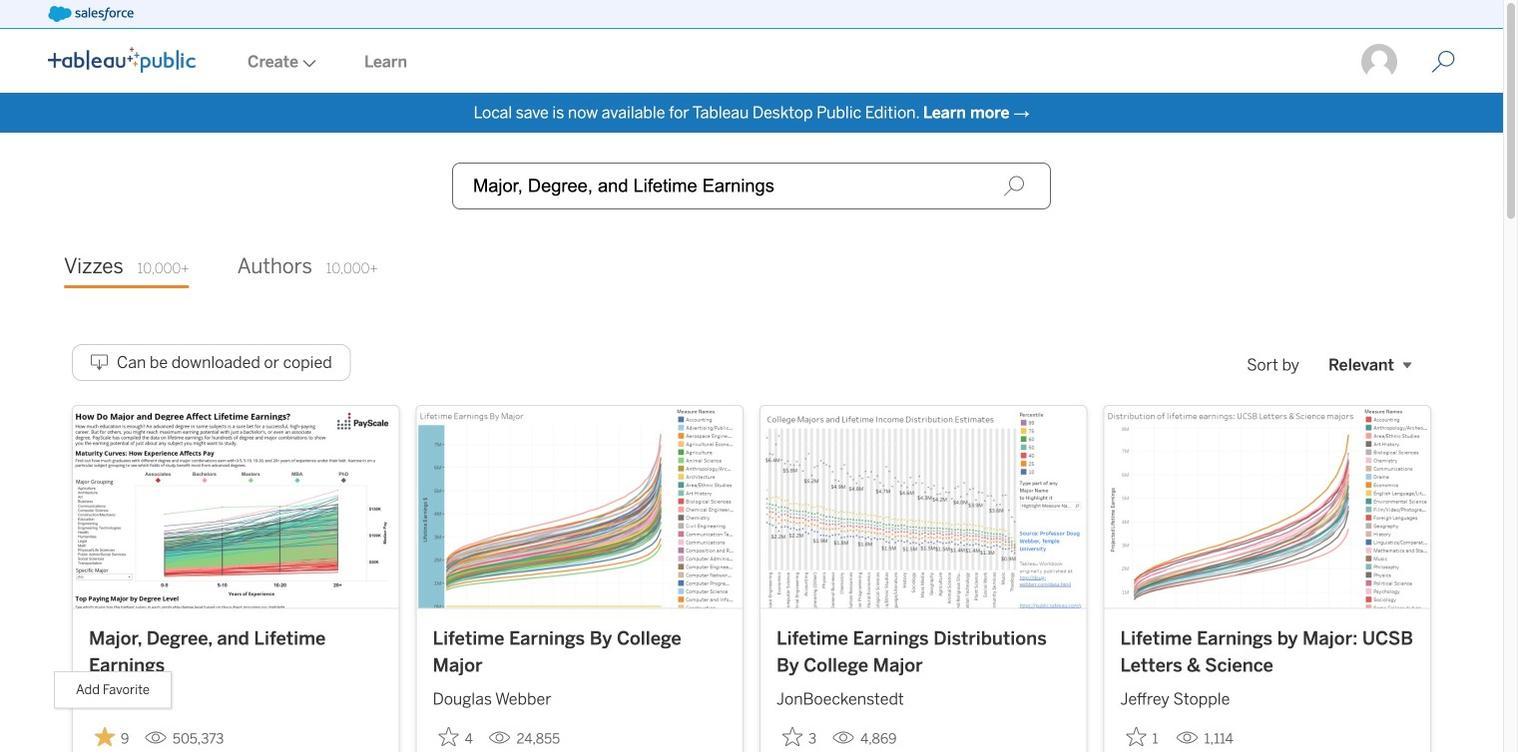 Task type: locate. For each thing, give the bounding box(es) containing it.
0 horizontal spatial add favorite button
[[433, 721, 481, 753]]

2 add favorite button from the left
[[777, 721, 825, 753]]

3 workbook thumbnail image from the left
[[761, 406, 1087, 608]]

go to search image
[[1408, 50, 1480, 74]]

4 workbook thumbnail image from the left
[[1105, 406, 1431, 608]]

add favorite image
[[783, 727, 803, 747], [1127, 727, 1147, 747]]

Search input field
[[452, 163, 1051, 210]]

0 horizontal spatial add favorite image
[[783, 727, 803, 747]]

workbook thumbnail image for "remove favorite" button at the left
[[73, 406, 399, 608]]

1 horizontal spatial add favorite image
[[1127, 727, 1147, 747]]

1 add favorite image from the left
[[783, 727, 803, 747]]

3 add favorite button from the left
[[1121, 721, 1169, 753]]

Add Favorite button
[[433, 721, 481, 753], [777, 721, 825, 753], [1121, 721, 1169, 753]]

logo image
[[48, 47, 196, 73]]

2 workbook thumbnail image from the left
[[417, 406, 743, 608]]

1 horizontal spatial add favorite button
[[777, 721, 825, 753]]

workbook thumbnail image
[[73, 406, 399, 608], [417, 406, 743, 608], [761, 406, 1087, 608], [1105, 406, 1431, 608]]

terry.turtle image
[[1360, 42, 1400, 82]]

1 workbook thumbnail image from the left
[[73, 406, 399, 608]]

2 add favorite image from the left
[[1127, 727, 1147, 747]]

search image
[[1004, 175, 1025, 197]]

2 horizontal spatial add favorite button
[[1121, 721, 1169, 753]]



Task type: describe. For each thing, give the bounding box(es) containing it.
remove favorite image
[[95, 727, 115, 747]]

create image
[[299, 59, 317, 67]]

add favorite image
[[439, 727, 459, 747]]

workbook thumbnail image for first add favorite button from the right
[[1105, 406, 1431, 608]]

workbook thumbnail image for 3rd add favorite button from the right
[[417, 406, 743, 608]]

1 add favorite button from the left
[[433, 721, 481, 753]]

salesforce logo image
[[48, 6, 134, 22]]

Remove Favorite button
[[89, 721, 137, 753]]

workbook thumbnail image for second add favorite button from right
[[761, 406, 1087, 608]]



Task type: vqa. For each thing, say whether or not it's contained in the screenshot.
by
no



